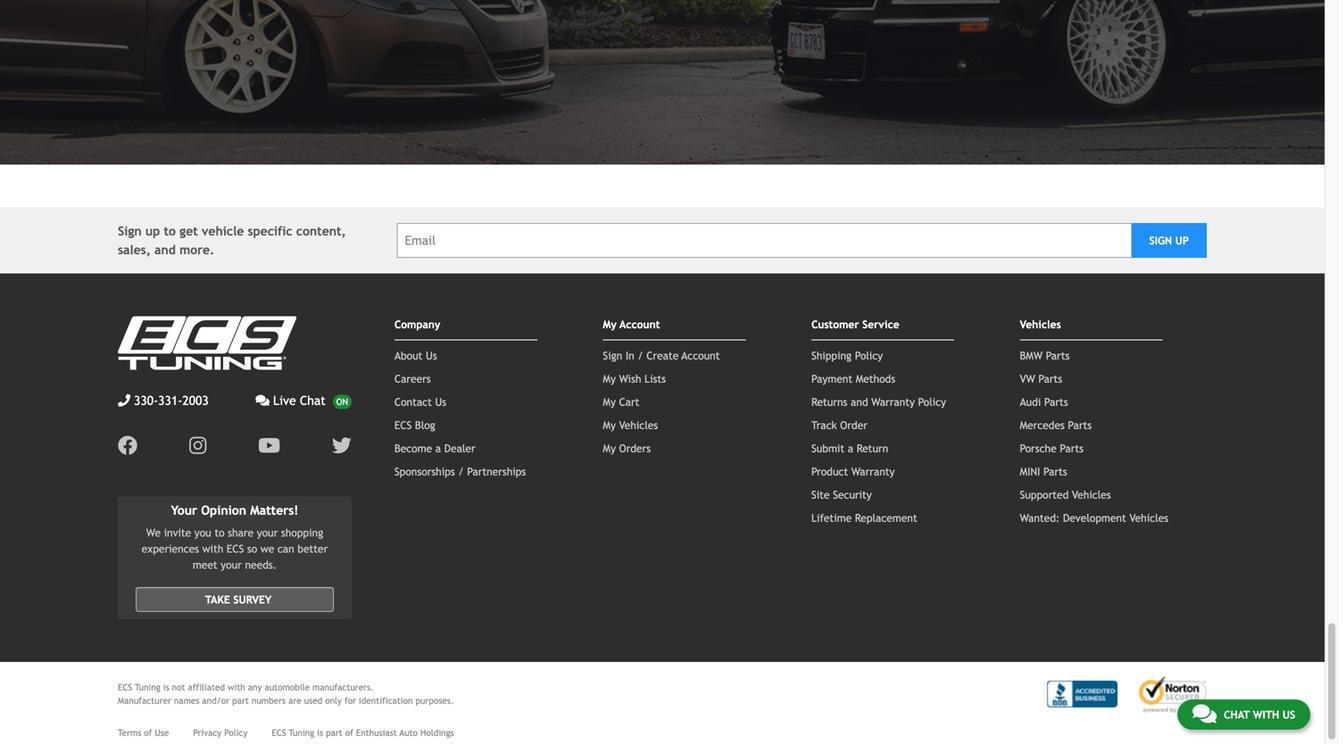 Task type: vqa. For each thing, say whether or not it's contained in the screenshot.
tailor
no



Task type: locate. For each thing, give the bounding box(es) containing it.
tuning inside "ecs tuning is not affiliated with any automobile manufacturers. manufacturer names and/or part numbers are used only for identification purposes."
[[135, 683, 161, 693]]

331-
[[158, 394, 182, 408]]

ecs inside "ecs tuning is not affiliated with any automobile manufacturers. manufacturer names and/or part numbers are used only for identification purposes."
[[118, 683, 132, 693]]

1 vertical spatial policy
[[918, 396, 947, 408]]

my down my cart
[[603, 419, 616, 432]]

1 horizontal spatial of
[[345, 728, 354, 739]]

2 vertical spatial us
[[1283, 709, 1296, 722]]

privacy policy link
[[193, 727, 248, 740]]

1 horizontal spatial your
[[257, 527, 278, 539]]

comments image
[[1193, 704, 1217, 725]]

is left not on the left bottom of the page
[[163, 683, 169, 693]]

your up we
[[257, 527, 278, 539]]

/ down dealer
[[458, 466, 464, 478]]

0 vertical spatial your
[[257, 527, 278, 539]]

sign inside sign up to get vehicle specific content, sales, and more.
[[118, 224, 142, 238]]

your
[[257, 527, 278, 539], [221, 559, 242, 572]]

1 of from the left
[[144, 728, 152, 739]]

use
[[155, 728, 169, 739]]

1 horizontal spatial to
[[215, 527, 225, 539]]

my cart link
[[603, 396, 640, 408]]

my up my wish lists link
[[603, 318, 617, 331]]

my left wish
[[603, 373, 616, 385]]

0 horizontal spatial chat
[[300, 394, 326, 408]]

take survey link
[[136, 588, 334, 613]]

lifetime
[[812, 512, 852, 524]]

mercedes parts
[[1020, 419, 1092, 432]]

customer service
[[812, 318, 900, 331]]

2 horizontal spatial with
[[1253, 709, 1280, 722]]

we
[[261, 543, 274, 555]]

site
[[812, 489, 830, 501]]

with left any
[[228, 683, 245, 693]]

wish
[[619, 373, 642, 385]]

security
[[833, 489, 872, 501]]

2 vertical spatial with
[[1253, 709, 1280, 722]]

up inside button
[[1176, 234, 1189, 247]]

about
[[395, 349, 423, 362]]

to left get
[[164, 224, 176, 238]]

a left dealer
[[436, 442, 441, 455]]

become a dealer link
[[395, 442, 476, 455]]

invite
[[164, 527, 191, 539]]

bmw parts link
[[1020, 349, 1070, 362]]

1 vertical spatial us
[[435, 396, 447, 408]]

of left enthusiast
[[345, 728, 354, 739]]

tuning down are
[[289, 728, 315, 739]]

0 horizontal spatial with
[[202, 543, 223, 555]]

1 vertical spatial warranty
[[852, 466, 895, 478]]

1 horizontal spatial policy
[[855, 349, 883, 362]]

ecs tuning is not affiliated with any automobile manufacturers. manufacturer names and/or part numbers are used only for identification purposes.
[[118, 683, 454, 706]]

vehicles up orders
[[619, 419, 658, 432]]

us inside the chat with us link
[[1283, 709, 1296, 722]]

part
[[232, 696, 249, 706], [326, 728, 343, 739]]

1 horizontal spatial chat
[[1224, 709, 1250, 722]]

vw
[[1020, 373, 1036, 385]]

contact
[[395, 396, 432, 408]]

ecs left so
[[227, 543, 244, 555]]

2 horizontal spatial policy
[[918, 396, 947, 408]]

1 vertical spatial to
[[215, 527, 225, 539]]

0 horizontal spatial tuning
[[135, 683, 161, 693]]

supported
[[1020, 489, 1069, 501]]

5 my from the top
[[603, 442, 616, 455]]

account up in
[[620, 318, 660, 331]]

1 vertical spatial part
[[326, 728, 343, 739]]

/
[[638, 349, 644, 362], [458, 466, 464, 478]]

chat right live
[[300, 394, 326, 408]]

claim image
[[0, 0, 1325, 165]]

and
[[155, 243, 176, 257], [851, 396, 869, 408]]

tuning up the manufacturer on the bottom of page
[[135, 683, 161, 693]]

us for contact us
[[435, 396, 447, 408]]

enthusiast auto holdings link
[[356, 727, 454, 740]]

auto
[[400, 728, 418, 739]]

2 vertical spatial policy
[[224, 728, 248, 739]]

cart
[[619, 396, 640, 408]]

shipping policy link
[[812, 349, 883, 362]]

part inside "ecs tuning is not affiliated with any automobile manufacturers. manufacturer names and/or part numbers are used only for identification purposes."
[[232, 696, 249, 706]]

and right the 'sales,'
[[155, 243, 176, 257]]

better
[[298, 543, 328, 555]]

1 horizontal spatial up
[[1176, 234, 1189, 247]]

parts right vw
[[1039, 373, 1063, 385]]

with inside "ecs tuning is not affiliated with any automobile manufacturers. manufacturer names and/or part numbers are used only for identification purposes."
[[228, 683, 245, 693]]

2 horizontal spatial sign
[[1150, 234, 1173, 247]]

live chat link
[[256, 391, 352, 410]]

my for my account
[[603, 318, 617, 331]]

so
[[247, 543, 257, 555]]

0 horizontal spatial is
[[163, 683, 169, 693]]

1 horizontal spatial with
[[228, 683, 245, 693]]

mercedes
[[1020, 419, 1065, 432]]

parts down mercedes parts link
[[1060, 442, 1084, 455]]

0 horizontal spatial sign
[[118, 224, 142, 238]]

0 vertical spatial to
[[164, 224, 176, 238]]

1 horizontal spatial is
[[317, 728, 323, 739]]

returns and warranty policy
[[812, 396, 947, 408]]

vehicles
[[1020, 318, 1061, 331], [619, 419, 658, 432], [1072, 489, 1111, 501], [1130, 512, 1169, 524]]

0 vertical spatial part
[[232, 696, 249, 706]]

with inside the chat with us link
[[1253, 709, 1280, 722]]

1 horizontal spatial sign
[[603, 349, 623, 362]]

0 horizontal spatial part
[[232, 696, 249, 706]]

privacy
[[193, 728, 222, 739]]

1 vertical spatial /
[[458, 466, 464, 478]]

of
[[144, 728, 152, 739], [345, 728, 354, 739]]

1 vertical spatial chat
[[1224, 709, 1250, 722]]

warranty down methods
[[872, 396, 915, 408]]

0 vertical spatial with
[[202, 543, 223, 555]]

privacy policy
[[193, 728, 248, 739]]

wanted: development vehicles link
[[1020, 512, 1169, 524]]

0 horizontal spatial account
[[620, 318, 660, 331]]

for
[[345, 696, 356, 706]]

1 vertical spatial is
[[317, 728, 323, 739]]

porsche
[[1020, 442, 1057, 455]]

ecs left blog in the left bottom of the page
[[395, 419, 412, 432]]

shopping
[[281, 527, 323, 539]]

a left return
[[848, 442, 854, 455]]

0 vertical spatial us
[[426, 349, 437, 362]]

0 vertical spatial account
[[620, 318, 660, 331]]

my account
[[603, 318, 660, 331]]

sponsorships / partnerships link
[[395, 466, 526, 478]]

experiences
[[142, 543, 199, 555]]

1 vertical spatial and
[[851, 396, 869, 408]]

vehicles up wanted: development vehicles
[[1072, 489, 1111, 501]]

1 horizontal spatial /
[[638, 349, 644, 362]]

0 vertical spatial /
[[638, 349, 644, 362]]

0 horizontal spatial up
[[145, 224, 160, 238]]

parts up mercedes parts
[[1045, 396, 1069, 408]]

0 vertical spatial tuning
[[135, 683, 161, 693]]

become a dealer
[[395, 442, 476, 455]]

vehicle
[[202, 224, 244, 238]]

with up meet
[[202, 543, 223, 555]]

chat right comments icon
[[1224, 709, 1250, 722]]

part down only
[[326, 728, 343, 739]]

your right meet
[[221, 559, 242, 572]]

330-
[[134, 394, 158, 408]]

3 my from the top
[[603, 396, 616, 408]]

0 vertical spatial and
[[155, 243, 176, 257]]

and up the order at the bottom of the page
[[851, 396, 869, 408]]

us right about
[[426, 349, 437, 362]]

with inside we invite you to share your shopping experiences with ecs so we can better meet your needs.
[[202, 543, 223, 555]]

0 vertical spatial is
[[163, 683, 169, 693]]

get
[[180, 224, 198, 238]]

1 horizontal spatial part
[[326, 728, 343, 739]]

comments image
[[256, 395, 270, 407]]

twitter logo image
[[332, 436, 352, 456]]

is down used
[[317, 728, 323, 739]]

sign in / create account
[[603, 349, 720, 362]]

/ right in
[[638, 349, 644, 362]]

a
[[436, 442, 441, 455], [848, 442, 854, 455]]

supported vehicles
[[1020, 489, 1111, 501]]

0 horizontal spatial your
[[221, 559, 242, 572]]

1 vertical spatial account
[[682, 349, 720, 362]]

up inside sign up to get vehicle specific content, sales, and more.
[[145, 224, 160, 238]]

meet
[[193, 559, 218, 572]]

site security link
[[812, 489, 872, 501]]

0 horizontal spatial to
[[164, 224, 176, 238]]

0 horizontal spatial policy
[[224, 728, 248, 739]]

1 vertical spatial your
[[221, 559, 242, 572]]

parts right the 'bmw'
[[1046, 349, 1070, 362]]

account
[[620, 318, 660, 331], [682, 349, 720, 362]]

ecs tuning is part of enthusiast auto holdings
[[272, 728, 454, 739]]

vehicles up bmw parts
[[1020, 318, 1061, 331]]

audi parts
[[1020, 396, 1069, 408]]

2 a from the left
[[848, 442, 854, 455]]

chat with us
[[1224, 709, 1296, 722]]

create
[[647, 349, 679, 362]]

0 vertical spatial warranty
[[872, 396, 915, 408]]

of left use
[[144, 728, 152, 739]]

used
[[304, 696, 323, 706]]

audi parts link
[[1020, 396, 1069, 408]]

to right you
[[215, 527, 225, 539]]

1 vertical spatial with
[[228, 683, 245, 693]]

with right comments icon
[[1253, 709, 1280, 722]]

parts down porsche parts
[[1044, 466, 1068, 478]]

us right contact
[[435, 396, 447, 408]]

purposes.
[[416, 696, 454, 706]]

ecs up the manufacturer on the bottom of page
[[118, 683, 132, 693]]

0 horizontal spatial a
[[436, 442, 441, 455]]

order
[[841, 419, 868, 432]]

development
[[1064, 512, 1127, 524]]

1 a from the left
[[436, 442, 441, 455]]

0 horizontal spatial and
[[155, 243, 176, 257]]

part down any
[[232, 696, 249, 706]]

take
[[205, 594, 230, 606]]

policy
[[855, 349, 883, 362], [918, 396, 947, 408], [224, 728, 248, 739]]

sign for sign up to get vehicle specific content, sales, and more.
[[118, 224, 142, 238]]

us for about us
[[426, 349, 437, 362]]

ecs down numbers
[[272, 728, 286, 739]]

parts for mini parts
[[1044, 466, 1068, 478]]

can
[[278, 543, 294, 555]]

tuning
[[135, 683, 161, 693], [289, 728, 315, 739]]

sign up to get vehicle specific content, sales, and more.
[[118, 224, 346, 257]]

ecs tuning image
[[118, 316, 296, 370]]

terms of use
[[118, 728, 169, 739]]

manufacturer
[[118, 696, 171, 706]]

sponsorships
[[395, 466, 455, 478]]

sign inside sign up button
[[1150, 234, 1173, 247]]

1 my from the top
[[603, 318, 617, 331]]

0 vertical spatial chat
[[300, 394, 326, 408]]

my left orders
[[603, 442, 616, 455]]

parts for audi parts
[[1045, 396, 1069, 408]]

policy for shipping policy
[[855, 349, 883, 362]]

track order link
[[812, 419, 868, 432]]

my left cart
[[603, 396, 616, 408]]

contact us
[[395, 396, 447, 408]]

1 horizontal spatial a
[[848, 442, 854, 455]]

us right comments icon
[[1283, 709, 1296, 722]]

1 vertical spatial tuning
[[289, 728, 315, 739]]

1 horizontal spatial tuning
[[289, 728, 315, 739]]

a for become
[[436, 442, 441, 455]]

chat with us link
[[1178, 700, 1311, 731]]

is inside "ecs tuning is not affiliated with any automobile manufacturers. manufacturer names and/or part numbers are used only for identification purposes."
[[163, 683, 169, 693]]

0 horizontal spatial of
[[144, 728, 152, 739]]

holdings
[[421, 728, 454, 739]]

policy for privacy policy
[[224, 728, 248, 739]]

phone image
[[118, 395, 130, 407]]

parts up porsche parts link
[[1068, 419, 1092, 432]]

with
[[202, 543, 223, 555], [228, 683, 245, 693], [1253, 709, 1280, 722]]

4 my from the top
[[603, 419, 616, 432]]

2 my from the top
[[603, 373, 616, 385]]

warranty down return
[[852, 466, 895, 478]]

sign in / create account link
[[603, 349, 720, 362]]

1 horizontal spatial account
[[682, 349, 720, 362]]

1 horizontal spatial and
[[851, 396, 869, 408]]

0 vertical spatial policy
[[855, 349, 883, 362]]

account right create
[[682, 349, 720, 362]]



Task type: describe. For each thing, give the bounding box(es) containing it.
sponsorships / partnerships
[[395, 466, 526, 478]]

ecs blog link
[[395, 419, 436, 432]]

lifetime replacement
[[812, 512, 918, 524]]

parts for porsche parts
[[1060, 442, 1084, 455]]

become
[[395, 442, 432, 455]]

my vehicles link
[[603, 419, 658, 432]]

product
[[812, 466, 849, 478]]

lists
[[645, 373, 666, 385]]

careers
[[395, 373, 431, 385]]

vehicles right development at bottom right
[[1130, 512, 1169, 524]]

facebook logo image
[[118, 436, 138, 456]]

methods
[[856, 373, 896, 385]]

more.
[[180, 243, 215, 257]]

ecs for ecs tuning is not affiliated with any automobile manufacturers. manufacturer names and/or part numbers are used only for identification purposes.
[[118, 683, 132, 693]]

customer
[[812, 318, 859, 331]]

shipping policy
[[812, 349, 883, 362]]

ecs for ecs blog
[[395, 419, 412, 432]]

ecs inside we invite you to share your shopping experiences with ecs so we can better meet your needs.
[[227, 543, 244, 555]]

identification
[[359, 696, 413, 706]]

my orders
[[603, 442, 651, 455]]

about us
[[395, 349, 437, 362]]

my vehicles
[[603, 419, 658, 432]]

my wish lists
[[603, 373, 666, 385]]

sales,
[[118, 243, 151, 257]]

survey
[[233, 594, 272, 606]]

sign for sign in / create account
[[603, 349, 623, 362]]

blog
[[415, 419, 436, 432]]

content,
[[296, 224, 346, 238]]

payment
[[812, 373, 853, 385]]

company
[[395, 318, 440, 331]]

mini parts link
[[1020, 466, 1068, 478]]

mercedes parts link
[[1020, 419, 1092, 432]]

vw parts link
[[1020, 373, 1063, 385]]

ecs blog
[[395, 419, 436, 432]]

take survey button
[[136, 588, 334, 613]]

return
[[857, 442, 889, 455]]

payment methods link
[[812, 373, 896, 385]]

sign for sign up
[[1150, 234, 1173, 247]]

names
[[174, 696, 199, 706]]

partnerships
[[467, 466, 526, 478]]

vw parts
[[1020, 373, 1063, 385]]

instagram logo image
[[189, 436, 206, 456]]

a for submit
[[848, 442, 854, 455]]

service
[[863, 318, 900, 331]]

tuning for part
[[289, 728, 315, 739]]

2 of from the left
[[345, 728, 354, 739]]

product warranty link
[[812, 466, 895, 478]]

my wish lists link
[[603, 373, 666, 385]]

in
[[626, 349, 635, 362]]

opinion
[[201, 503, 246, 518]]

take survey
[[205, 594, 272, 606]]

tuning for not
[[135, 683, 161, 693]]

numbers
[[252, 696, 286, 706]]

parts for vw parts
[[1039, 373, 1063, 385]]

payment methods
[[812, 373, 896, 385]]

supported vehicles link
[[1020, 489, 1111, 501]]

up for sign up
[[1176, 234, 1189, 247]]

needs.
[[245, 559, 277, 572]]

bmw
[[1020, 349, 1043, 362]]

youtube logo image
[[258, 436, 280, 456]]

are
[[289, 696, 302, 706]]

chat inside live chat link
[[300, 394, 326, 408]]

parts for mercedes parts
[[1068, 419, 1092, 432]]

matters!
[[250, 503, 299, 518]]

my for my wish lists
[[603, 373, 616, 385]]

dealer
[[444, 442, 476, 455]]

bmw parts
[[1020, 349, 1070, 362]]

your
[[171, 503, 197, 518]]

my orders link
[[603, 442, 651, 455]]

returns
[[812, 396, 848, 408]]

terms of use link
[[118, 727, 169, 740]]

porsche parts
[[1020, 442, 1084, 455]]

replacement
[[855, 512, 918, 524]]

any
[[248, 683, 262, 693]]

my cart
[[603, 396, 640, 408]]

to inside we invite you to share your shopping experiences with ecs so we can better meet your needs.
[[215, 527, 225, 539]]

audi
[[1020, 396, 1041, 408]]

terms
[[118, 728, 141, 739]]

submit
[[812, 442, 845, 455]]

my for my cart
[[603, 396, 616, 408]]

product warranty
[[812, 466, 895, 478]]

we
[[146, 527, 161, 539]]

is for part
[[317, 728, 323, 739]]

Email email field
[[397, 223, 1133, 258]]

up for sign up to get vehicle specific content, sales, and more.
[[145, 224, 160, 238]]

lifetime replacement link
[[812, 512, 918, 524]]

my for my vehicles
[[603, 419, 616, 432]]

shipping
[[812, 349, 852, 362]]

0 horizontal spatial /
[[458, 466, 464, 478]]

ecs for ecs tuning is part of enthusiast auto holdings
[[272, 728, 286, 739]]

my for my orders
[[603, 442, 616, 455]]

returns and warranty policy link
[[812, 396, 947, 408]]

mini
[[1020, 466, 1041, 478]]

is for not
[[163, 683, 169, 693]]

not
[[172, 683, 185, 693]]

contact us link
[[395, 396, 447, 408]]

parts for bmw parts
[[1046, 349, 1070, 362]]

orders
[[619, 442, 651, 455]]

about us link
[[395, 349, 437, 362]]

live
[[273, 394, 296, 408]]

mini parts
[[1020, 466, 1068, 478]]

and inside sign up to get vehicle specific content, sales, and more.
[[155, 243, 176, 257]]

to inside sign up to get vehicle specific content, sales, and more.
[[164, 224, 176, 238]]

specific
[[248, 224, 293, 238]]

track order
[[812, 419, 868, 432]]

submit a return link
[[812, 442, 889, 455]]



